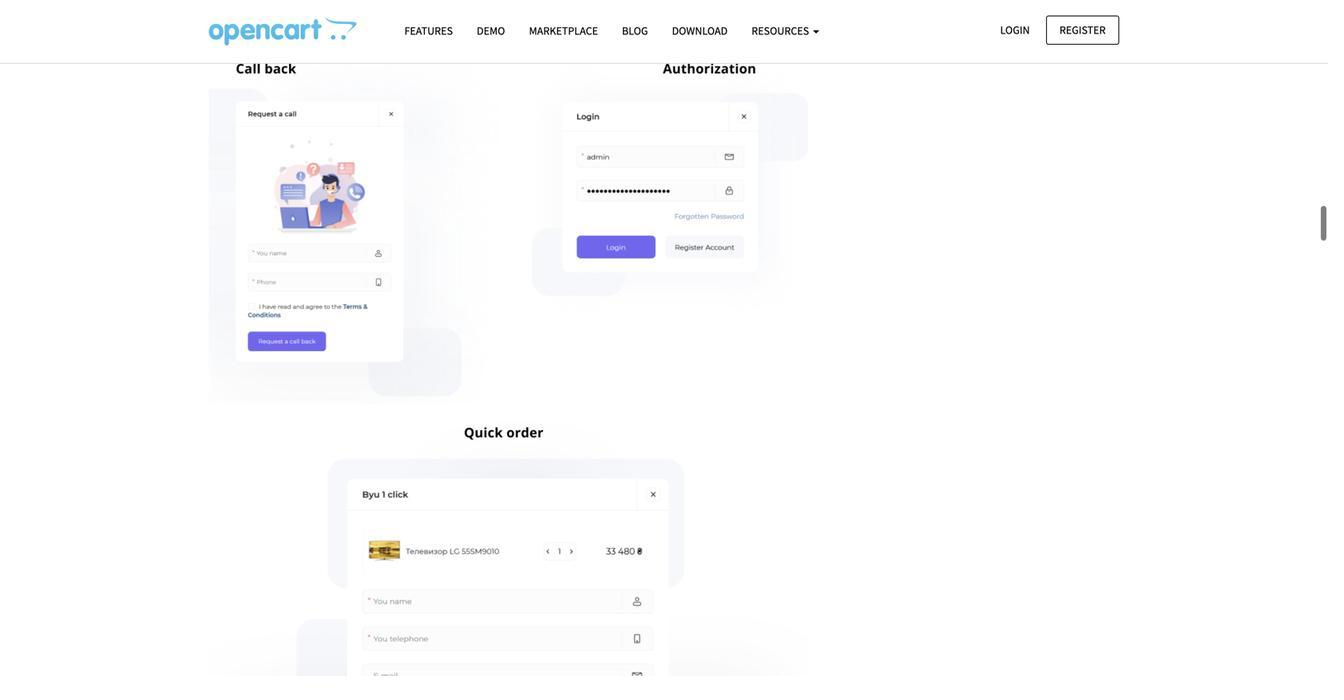 Task type: vqa. For each thing, say whether or not it's contained in the screenshot.
home icon
no



Task type: describe. For each thing, give the bounding box(es) containing it.
features
[[405, 24, 453, 38]]

blog link
[[610, 17, 660, 45]]

marketplace
[[529, 24, 598, 38]]

download
[[672, 24, 728, 38]]

login
[[1001, 23, 1030, 37]]

register
[[1060, 23, 1106, 37]]



Task type: locate. For each thing, give the bounding box(es) containing it.
marketplace link
[[517, 17, 610, 45]]

demo
[[477, 24, 505, 38]]

resources
[[752, 24, 812, 38]]

demo link
[[465, 17, 517, 45]]

login link
[[987, 16, 1044, 45]]

opencart - chameleon - responsive & multipurpose template + quick start image
[[209, 17, 357, 46]]

features link
[[393, 17, 465, 45]]

resources link
[[740, 17, 832, 45]]

blog
[[622, 24, 648, 38]]

register link
[[1047, 16, 1120, 45]]

download link
[[660, 17, 740, 45]]



